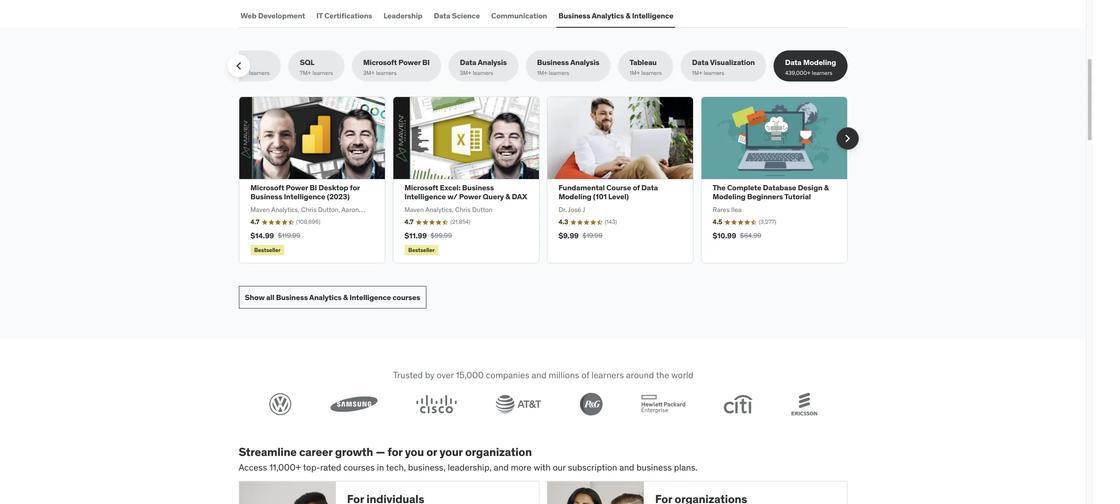 Task type: locate. For each thing, give the bounding box(es) containing it.
1m+ inside data visualization 1m+ learners
[[692, 69, 703, 76]]

1 vertical spatial analytics
[[309, 292, 342, 302]]

you
[[405, 445, 424, 459]]

1 horizontal spatial for
[[388, 445, 403, 459]]

of right millions
[[581, 370, 589, 381]]

business inside business analysis 1m+ learners
[[537, 58, 569, 67]]

course
[[606, 183, 631, 192]]

web
[[241, 11, 257, 20]]

microsoft inside microsoft power bi desktop for business intelligence (2023)
[[250, 183, 284, 192]]

for inside streamline career growth — for you or your organization access 11,000+ top-rated courses in tech, business, leadership, and more with our subscription and business plans.
[[388, 445, 403, 459]]

bi for microsoft power bi 3m+ learners
[[422, 58, 430, 67]]

analysis for data analysis
[[478, 58, 507, 67]]

show
[[245, 292, 265, 302]]

1 1m+ from the left
[[537, 69, 548, 76]]

or
[[426, 445, 437, 459]]

analysis inside business analysis 1m+ learners
[[570, 58, 599, 67]]

learners
[[249, 69, 270, 76], [313, 69, 333, 76], [376, 69, 397, 76], [473, 69, 493, 76], [549, 69, 569, 76], [641, 69, 662, 76], [704, 69, 724, 76], [812, 69, 833, 76], [591, 370, 624, 381]]

and left millions
[[531, 370, 546, 381]]

visualization
[[710, 58, 755, 67]]

business inside microsoft excel: business intelligence w/ power query & dax
[[462, 183, 494, 192]]

1m+
[[537, 69, 548, 76], [630, 69, 640, 76], [692, 69, 703, 76]]

and left business on the right bottom of page
[[619, 462, 634, 473]]

bi inside microsoft power bi desktop for business intelligence (2023)
[[310, 183, 317, 192]]

power inside microsoft power bi desktop for business intelligence (2023)
[[286, 183, 308, 192]]

tableau 1m+ learners
[[630, 58, 662, 76]]

intelligence inside microsoft excel: business intelligence w/ power query & dax
[[405, 192, 446, 201]]

data science
[[434, 11, 480, 20]]

1 horizontal spatial and
[[531, 370, 546, 381]]

courses
[[393, 292, 420, 302], [343, 462, 375, 473]]

2 1m+ from the left
[[630, 69, 640, 76]]

0 horizontal spatial 3m+
[[363, 69, 375, 76]]

bi inside microsoft power bi 3m+ learners
[[422, 58, 430, 67]]

1 vertical spatial courses
[[343, 462, 375, 473]]

1 horizontal spatial microsoft
[[363, 58, 397, 67]]

millions
[[549, 370, 579, 381]]

analysis inside the 'data analysis 3m+ learners'
[[478, 58, 507, 67]]

for right —
[[388, 445, 403, 459]]

ericsson logo image
[[791, 393, 817, 416]]

growth
[[335, 445, 373, 459]]

volkswagen logo image
[[269, 393, 291, 416]]

power down leadership button
[[399, 58, 421, 67]]

1 horizontal spatial bi
[[422, 58, 430, 67]]

microsoft for microsoft power bi 3m+ learners
[[363, 58, 397, 67]]

0 vertical spatial for
[[350, 183, 360, 192]]

microsoft power bi desktop for business intelligence (2023)
[[250, 183, 360, 201]]

for
[[350, 183, 360, 192], [388, 445, 403, 459]]

microsoft for microsoft power bi desktop for business intelligence (2023)
[[250, 183, 284, 192]]

microsoft excel: business intelligence w/ power query & dax
[[405, 183, 527, 201]]

of right course
[[633, 183, 640, 192]]

microsoft excel: business intelligence w/ power query & dax link
[[405, 183, 527, 201]]

2 horizontal spatial 1m+
[[692, 69, 703, 76]]

the
[[656, 370, 669, 381]]

0 horizontal spatial for
[[350, 183, 360, 192]]

1 vertical spatial bi
[[310, 183, 317, 192]]

modeling inside the complete database design & modeling beginners tutorial
[[713, 192, 746, 201]]

1 horizontal spatial courses
[[393, 292, 420, 302]]

web development
[[241, 11, 305, 20]]

modeling left the (101
[[559, 192, 592, 201]]

the complete database design & modeling beginners tutorial link
[[713, 183, 829, 201]]

data science button
[[432, 4, 482, 27]]

3m+ inside the 'data analysis 3m+ learners'
[[460, 69, 471, 76]]

for inside microsoft power bi desktop for business intelligence (2023)
[[350, 183, 360, 192]]

data inside data visualization 1m+ learners
[[692, 58, 709, 67]]

0 horizontal spatial courses
[[343, 462, 375, 473]]

power left desktop
[[286, 183, 308, 192]]

0 vertical spatial of
[[633, 183, 640, 192]]

data for data visualization 1m+ learners
[[692, 58, 709, 67]]

data inside button
[[434, 11, 450, 20]]

0 horizontal spatial and
[[494, 462, 509, 473]]

1 horizontal spatial analytics
[[592, 11, 624, 20]]

1 horizontal spatial modeling
[[713, 192, 746, 201]]

data
[[434, 11, 450, 20], [460, 58, 476, 67], [692, 58, 709, 67], [785, 58, 802, 67], [641, 183, 658, 192]]

1 vertical spatial of
[[581, 370, 589, 381]]

power inside microsoft power bi 3m+ learners
[[399, 58, 421, 67]]

top-
[[303, 462, 320, 473]]

0 horizontal spatial microsoft
[[250, 183, 284, 192]]

data left visualization at the top
[[692, 58, 709, 67]]

microsoft inside microsoft excel: business intelligence w/ power query & dax
[[405, 183, 438, 192]]

power inside microsoft excel: business intelligence w/ power query & dax
[[459, 192, 481, 201]]

next image
[[840, 131, 855, 146]]

& inside microsoft excel: business intelligence w/ power query & dax
[[506, 192, 510, 201]]

data inside data modeling 439,000+ learners
[[785, 58, 802, 67]]

analytics inside business analytics & intelligence button
[[592, 11, 624, 20]]

of inside fundamental course of data modeling (101 level)
[[633, 183, 640, 192]]

2 horizontal spatial power
[[459, 192, 481, 201]]

by
[[425, 370, 434, 381]]

2 horizontal spatial and
[[619, 462, 634, 473]]

data for data modeling 439,000+ learners
[[785, 58, 802, 67]]

web development button
[[239, 4, 307, 27]]

leadership button
[[382, 4, 424, 27]]

0 horizontal spatial power
[[286, 183, 308, 192]]

of
[[633, 183, 640, 192], [581, 370, 589, 381]]

tech,
[[386, 462, 406, 473]]

samsung logo image
[[330, 396, 378, 412]]

1m+ inside business analysis 1m+ learners
[[537, 69, 548, 76]]

microsoft for microsoft excel: business intelligence w/ power query & dax
[[405, 183, 438, 192]]

data visualization 1m+ learners
[[692, 58, 755, 76]]

trusted
[[393, 370, 423, 381]]

1 vertical spatial for
[[388, 445, 403, 459]]

certifications
[[324, 11, 372, 20]]

analytics inside show all business analytics & intelligence courses link
[[309, 292, 342, 302]]

1 3m+ from the left
[[363, 69, 375, 76]]

fundamental
[[559, 183, 605, 192]]

& inside button
[[626, 11, 630, 20]]

&
[[626, 11, 630, 20], [824, 183, 829, 192], [506, 192, 510, 201], [343, 292, 348, 302]]

1 horizontal spatial 3m+
[[460, 69, 471, 76]]

dax
[[512, 192, 527, 201]]

for right (2023)
[[350, 183, 360, 192]]

modeling
[[803, 58, 836, 67], [559, 192, 592, 201], [713, 192, 746, 201]]

business inside button
[[559, 11, 590, 20]]

modeling inside data modeling 439,000+ learners
[[803, 58, 836, 67]]

& inside the complete database design & modeling beginners tutorial
[[824, 183, 829, 192]]

business
[[559, 11, 590, 20], [537, 58, 569, 67], [462, 183, 494, 192], [250, 192, 282, 201], [276, 292, 308, 302]]

the complete database design & modeling beginners tutorial
[[713, 183, 829, 201]]

learners inside business analysis 1m+ learners
[[549, 69, 569, 76]]

procter & gamble logo image
[[580, 393, 602, 416]]

0 horizontal spatial 1m+
[[537, 69, 548, 76]]

1m+ for business analysis
[[537, 69, 548, 76]]

1 horizontal spatial analysis
[[570, 58, 599, 67]]

2 horizontal spatial microsoft
[[405, 183, 438, 192]]

career
[[299, 445, 333, 459]]

1 horizontal spatial 1m+
[[630, 69, 640, 76]]

1 horizontal spatial power
[[399, 58, 421, 67]]

development
[[258, 11, 305, 20]]

sql 7m+ learners
[[300, 58, 333, 76]]

2 horizontal spatial modeling
[[803, 58, 836, 67]]

intelligence inside microsoft power bi desktop for business intelligence (2023)
[[284, 192, 325, 201]]

1 horizontal spatial of
[[633, 183, 640, 192]]

our
[[553, 462, 566, 473]]

learners inside sql 7m+ learners
[[313, 69, 333, 76]]

3m+
[[363, 69, 375, 76], [460, 69, 471, 76]]

(2023)
[[327, 192, 350, 201]]

16.6m+
[[229, 69, 248, 76]]

0 horizontal spatial analytics
[[309, 292, 342, 302]]

data right course
[[641, 183, 658, 192]]

and down organization
[[494, 462, 509, 473]]

0 vertical spatial courses
[[393, 292, 420, 302]]

desktop
[[319, 183, 348, 192]]

data up 439,000+
[[785, 58, 802, 67]]

0 vertical spatial analytics
[[592, 11, 624, 20]]

data for data analysis 3m+ learners
[[460, 58, 476, 67]]

communication
[[491, 11, 547, 20]]

all
[[266, 292, 274, 302]]

modeling left beginners
[[713, 192, 746, 201]]

streamline career growth — for you or your organization access 11,000+ top-rated courses in tech, business, leadership, and more with our subscription and business plans.
[[239, 445, 698, 473]]

query
[[483, 192, 504, 201]]

beginners
[[747, 192, 783, 201]]

analysis for business analysis
[[570, 58, 599, 67]]

3 1m+ from the left
[[692, 69, 703, 76]]

access
[[239, 462, 267, 473]]

0 horizontal spatial analysis
[[478, 58, 507, 67]]

(101
[[593, 192, 607, 201]]

0 vertical spatial bi
[[422, 58, 430, 67]]

data down science
[[460, 58, 476, 67]]

1 analysis from the left
[[478, 58, 507, 67]]

analysis
[[478, 58, 507, 67], [570, 58, 599, 67]]

bi
[[422, 58, 430, 67], [310, 183, 317, 192]]

0 horizontal spatial modeling
[[559, 192, 592, 201]]

2 analysis from the left
[[570, 58, 599, 67]]

rated
[[320, 462, 341, 473]]

data inside the 'data analysis 3m+ learners'
[[460, 58, 476, 67]]

tutorial
[[784, 192, 811, 201]]

fundamental course of data modeling (101 level) link
[[559, 183, 658, 201]]

around
[[626, 370, 654, 381]]

microsoft inside microsoft power bi 3m+ learners
[[363, 58, 397, 67]]

intelligence inside button
[[632, 11, 674, 20]]

power right w/
[[459, 192, 481, 201]]

the
[[713, 183, 726, 192]]

data left science
[[434, 11, 450, 20]]

learners inside microsoft power bi 3m+ learners
[[376, 69, 397, 76]]

your
[[440, 445, 463, 459]]

learners inside excel 16.6m+ learners
[[249, 69, 270, 76]]

2 3m+ from the left
[[460, 69, 471, 76]]

power
[[399, 58, 421, 67], [286, 183, 308, 192], [459, 192, 481, 201]]

0 horizontal spatial bi
[[310, 183, 317, 192]]

modeling up 439,000+
[[803, 58, 836, 67]]

business
[[637, 462, 672, 473]]

intelligence
[[632, 11, 674, 20], [284, 192, 325, 201], [405, 192, 446, 201], [350, 292, 391, 302]]



Task type: describe. For each thing, give the bounding box(es) containing it.
streamline
[[239, 445, 297, 459]]

science
[[452, 11, 480, 20]]

database
[[763, 183, 796, 192]]

11,000+
[[269, 462, 301, 473]]

1m+ for data visualization
[[692, 69, 703, 76]]

excel 16.6m+ learners
[[229, 58, 270, 76]]

modeling inside fundamental course of data modeling (101 level)
[[559, 192, 592, 201]]

excel:
[[440, 183, 461, 192]]

data analysis 3m+ learners
[[460, 58, 507, 76]]

fundamental course of data modeling (101 level)
[[559, 183, 658, 201]]

business analytics & intelligence button
[[557, 4, 675, 27]]

power for desktop
[[286, 183, 308, 192]]

leadership
[[384, 11, 423, 20]]

companies
[[486, 370, 529, 381]]

for for —
[[388, 445, 403, 459]]

it certifications button
[[315, 4, 374, 27]]

—
[[376, 445, 385, 459]]

business analysis 1m+ learners
[[537, 58, 599, 76]]

data modeling 439,000+ learners
[[785, 58, 836, 76]]

w/
[[448, 192, 457, 201]]

leadership,
[[448, 462, 492, 473]]

courses inside show all business analytics & intelligence courses link
[[393, 292, 420, 302]]

microsoft power bi desktop for business intelligence (2023) link
[[250, 183, 360, 201]]

complete
[[727, 183, 761, 192]]

show all business analytics & intelligence courses link
[[239, 286, 426, 309]]

for for desktop
[[350, 183, 360, 192]]

hewlett packard enterprise logo image
[[641, 395, 685, 414]]

439,000+
[[785, 69, 811, 76]]

excel
[[229, 58, 248, 67]]

power for 3m+
[[399, 58, 421, 67]]

level)
[[608, 192, 629, 201]]

carousel element
[[239, 97, 859, 264]]

sql
[[300, 58, 315, 67]]

it certifications
[[316, 11, 372, 20]]

previous image
[[231, 59, 246, 74]]

communication button
[[489, 4, 549, 27]]

data inside fundamental course of data modeling (101 level)
[[641, 183, 658, 192]]

7m+
[[300, 69, 311, 76]]

data for data science
[[434, 11, 450, 20]]

courses inside streamline career growth — for you or your organization access 11,000+ top-rated courses in tech, business, leadership, and more with our subscription and business plans.
[[343, 462, 375, 473]]

learners inside data visualization 1m+ learners
[[704, 69, 724, 76]]

business inside microsoft power bi desktop for business intelligence (2023)
[[250, 192, 282, 201]]

trusted by over 15,000 companies and millions of learners around the world
[[393, 370, 693, 381]]

plans.
[[674, 462, 698, 473]]

in
[[377, 462, 384, 473]]

organization
[[465, 445, 532, 459]]

learners inside data modeling 439,000+ learners
[[812, 69, 833, 76]]

bi for microsoft power bi desktop for business intelligence (2023)
[[310, 183, 317, 192]]

1m+ inside tableau 1m+ learners
[[630, 69, 640, 76]]

show all business analytics & intelligence courses
[[245, 292, 420, 302]]

business,
[[408, 462, 446, 473]]

citi logo image
[[724, 395, 753, 414]]

business analytics & intelligence
[[559, 11, 674, 20]]

0 horizontal spatial of
[[581, 370, 589, 381]]

over
[[436, 370, 454, 381]]

cisco logo image
[[416, 395, 457, 414]]

tableau
[[630, 58, 657, 67]]

subscription
[[568, 462, 617, 473]]

more
[[511, 462, 532, 473]]

design
[[798, 183, 823, 192]]

learners inside the 'data analysis 3m+ learners'
[[473, 69, 493, 76]]

it
[[316, 11, 323, 20]]

15,000
[[456, 370, 484, 381]]

microsoft power bi 3m+ learners
[[363, 58, 430, 76]]

with
[[534, 462, 551, 473]]

3m+ inside microsoft power bi 3m+ learners
[[363, 69, 375, 76]]

world
[[671, 370, 693, 381]]

att&t logo image
[[496, 395, 541, 414]]

topic filters element
[[218, 51, 847, 82]]

learners inside tableau 1m+ learners
[[641, 69, 662, 76]]



Task type: vqa. For each thing, say whether or not it's contained in the screenshot.
(101
yes



